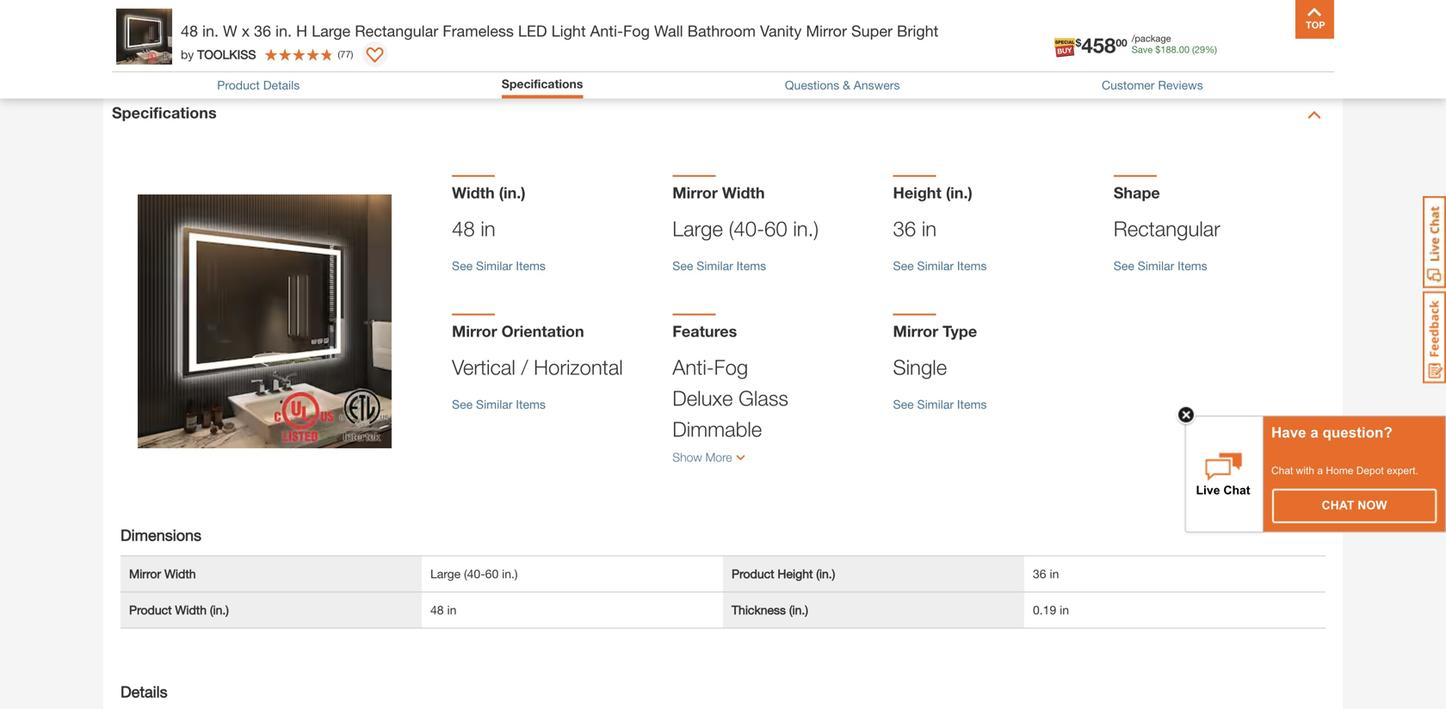 Task type: vqa. For each thing, say whether or not it's contained in the screenshot.
used
no



Task type: describe. For each thing, give the bounding box(es) containing it.
(in.) for width (in.)
[[499, 183, 526, 202]]

single
[[893, 355, 947, 379]]

1 vertical spatial 36
[[893, 216, 916, 241]]

see similar items for vertical / horizontal
[[452, 397, 546, 412]]

toolkiss
[[197, 47, 256, 61]]

1 vertical spatial 48 in
[[431, 603, 457, 617]]

height (in.)
[[893, 183, 973, 202]]

the home depot logo image
[[117, 14, 172, 69]]

2 vertical spatial 36
[[1033, 567, 1047, 581]]

see for rectangular
[[1114, 259, 1135, 273]]

10pm
[[273, 33, 310, 50]]

1 horizontal spatial large
[[431, 567, 461, 581]]

$ inside /package save $ 188 . 00 ( 29 %)
[[1156, 44, 1161, 55]]

return policy
[[159, 9, 231, 23]]

save
[[1132, 44, 1153, 55]]

see similar items for 48 in
[[452, 259, 546, 273]]

0 vertical spatial in.)
[[793, 216, 819, 241]]

similar for 36 in
[[918, 259, 954, 273]]

0 vertical spatial 48 in
[[452, 216, 496, 241]]

wall
[[654, 22, 683, 40]]

answers
[[854, 78, 900, 92]]

with
[[1297, 465, 1315, 477]]

feedback link image
[[1423, 291, 1447, 384]]

led
[[518, 22, 547, 40]]

have
[[1272, 425, 1307, 441]]

see for large (40-60 in.)
[[673, 259, 694, 273]]

0 vertical spatial a
[[1311, 425, 1319, 441]]

similar for vertical / horizontal
[[476, 397, 513, 412]]

items for single
[[957, 397, 987, 412]]

chat now
[[1322, 499, 1388, 512]]

deluxe
[[673, 386, 733, 410]]

similar for 48 in
[[476, 259, 513, 273]]

type
[[943, 322, 978, 340]]

(in.) for height (in.)
[[946, 183, 973, 202]]

0 vertical spatial 36 in
[[893, 216, 937, 241]]

(in.) for thickness (in.)
[[790, 603, 809, 617]]

similar for large (40-60 in.)
[[697, 259, 733, 273]]

see for 36 in
[[893, 259, 914, 273]]

return policy link
[[159, 9, 231, 23]]

frameless
[[443, 22, 514, 40]]

mahwah 10pm
[[214, 33, 310, 50]]

chat with a home depot expert.
[[1272, 465, 1419, 477]]

bathroom
[[688, 22, 756, 40]]

bright
[[897, 22, 939, 40]]

$ 458 00
[[1076, 33, 1128, 57]]

services
[[1054, 45, 1107, 62]]

orientation
[[502, 322, 584, 340]]

h
[[296, 22, 307, 40]]

product image image
[[116, 9, 172, 65]]

0 vertical spatial (40-
[[729, 216, 765, 241]]

product for product width (in.)
[[129, 603, 172, 617]]

horizontal
[[534, 355, 623, 379]]

0 horizontal spatial large (40-60 in.)
[[431, 567, 518, 581]]

chat
[[1272, 465, 1294, 477]]

thickness
[[732, 603, 786, 617]]

1 vertical spatial a
[[1318, 465, 1324, 477]]

see for 48 in
[[452, 259, 473, 273]]

( 77 )
[[338, 49, 353, 60]]

0 vertical spatial large (40-60 in.)
[[673, 216, 819, 241]]

0.19 in
[[1033, 603, 1070, 617]]

product details
[[217, 78, 300, 92]]

product for product details
[[217, 78, 260, 92]]

00 inside /package save $ 188 . 00 ( 29 %)
[[1180, 44, 1190, 55]]

see similar items for single
[[893, 397, 987, 412]]

0 horizontal spatial (
[[338, 49, 340, 60]]

x
[[242, 22, 250, 40]]

live chat image
[[1423, 196, 1447, 288]]

services button
[[1053, 21, 1108, 62]]

0 vertical spatial 60
[[765, 216, 788, 241]]

see for single
[[893, 397, 914, 412]]

home
[[1326, 465, 1354, 477]]

customer reviews
[[1102, 78, 1204, 92]]

48 in. w x 36 in. h large rectangular frameless led light anti-fog wall bathroom vanity mirror super bright
[[181, 22, 939, 40]]

vertical / horizontal
[[452, 355, 623, 379]]

click to redirect to view my cart page image
[[1290, 21, 1311, 41]]

more
[[706, 450, 732, 464]]

depot
[[1357, 465, 1384, 477]]

1 vertical spatial large
[[673, 216, 723, 241]]

see similar items for rectangular
[[1114, 259, 1208, 273]]

0 vertical spatial details
[[263, 78, 300, 92]]

0 horizontal spatial height
[[778, 567, 813, 581]]

thickness (in.)
[[732, 603, 809, 617]]

1 horizontal spatial 48
[[431, 603, 444, 617]]

now
[[1358, 499, 1388, 512]]

shape
[[1114, 183, 1161, 202]]

similar for single
[[918, 397, 954, 412]]

0 vertical spatial mirror width
[[673, 183, 765, 202]]

items for vertical / horizontal
[[516, 397, 546, 412]]

188
[[1161, 44, 1177, 55]]

&
[[843, 78, 851, 92]]

mahwah
[[214, 33, 266, 50]]

/package save $ 188 . 00 ( 29 %)
[[1132, 33, 1218, 55]]

diy
[[1145, 45, 1168, 62]]

show
[[673, 450, 702, 464]]

chat
[[1322, 499, 1355, 512]]

vertical
[[452, 355, 516, 379]]

What can we help you find today? search field
[[445, 23, 918, 59]]

question?
[[1323, 425, 1393, 441]]

0 horizontal spatial 48
[[181, 22, 198, 40]]

show more
[[673, 450, 732, 464]]

mirror for single
[[893, 322, 939, 340]]

customer
[[1102, 78, 1155, 92]]

anti- inside the anti-fog deluxe glass dimmable
[[673, 355, 714, 379]]

product height (in.)
[[732, 567, 836, 581]]



Task type: locate. For each thing, give the bounding box(es) containing it.
2 vertical spatial 48
[[431, 603, 444, 617]]

1 vertical spatial product
[[732, 567, 775, 581]]

0 horizontal spatial specifications
[[112, 103, 217, 122]]

return
[[159, 9, 195, 23]]

items for 48 in
[[516, 259, 546, 273]]

1 vertical spatial mirror width
[[129, 567, 196, 581]]

0.19
[[1033, 603, 1057, 617]]

0 horizontal spatial rectangular
[[355, 22, 439, 40]]

1 horizontal spatial $
[[1156, 44, 1161, 55]]

mirror for vertical / horizontal
[[452, 322, 497, 340]]

items for large (40-60 in.)
[[737, 259, 767, 273]]

in
[[481, 216, 496, 241], [922, 216, 937, 241], [1050, 567, 1059, 581], [447, 603, 457, 617], [1060, 603, 1070, 617]]

$ inside $ 458 00
[[1076, 37, 1082, 49]]

fog up deluxe
[[714, 355, 749, 379]]

36 down height (in.)
[[893, 216, 916, 241]]

see up features
[[673, 259, 694, 273]]

see similar items down shape
[[1114, 259, 1208, 273]]

0 horizontal spatial 60
[[485, 567, 499, 581]]

items for rectangular
[[1178, 259, 1208, 273]]

specifications down by
[[112, 103, 217, 122]]

1 horizontal spatial in.)
[[793, 216, 819, 241]]

by toolkiss
[[181, 47, 256, 61]]

mirror for large (40-60 in.)
[[673, 183, 718, 202]]

$
[[1076, 37, 1082, 49], [1156, 44, 1161, 55]]

in. left w
[[202, 22, 219, 40]]

/package
[[1132, 33, 1172, 44]]

see similar items for large (40-60 in.)
[[673, 259, 767, 273]]

large
[[312, 22, 351, 40], [673, 216, 723, 241], [431, 567, 461, 581]]

anti-
[[590, 22, 623, 40], [673, 355, 714, 379]]

(
[[1193, 44, 1195, 55], [338, 49, 340, 60]]

product down dimensions
[[129, 603, 172, 617]]

chat now link
[[1274, 490, 1436, 523]]

60
[[765, 216, 788, 241], [485, 567, 499, 581]]

1 vertical spatial specifications
[[112, 103, 217, 122]]

1 in. from the left
[[202, 22, 219, 40]]

1 horizontal spatial in.
[[276, 22, 292, 40]]

height
[[893, 183, 942, 202], [778, 567, 813, 581]]

0 horizontal spatial (40-
[[464, 567, 485, 581]]

see down vertical at the bottom left of page
[[452, 397, 473, 412]]

see similar items down vertical at the bottom left of page
[[452, 397, 546, 412]]

have a question?
[[1272, 425, 1393, 441]]

0 horizontal spatial in.
[[202, 22, 219, 40]]

( right .
[[1193, 44, 1195, 55]]

0 vertical spatial large
[[312, 22, 351, 40]]

questions
[[785, 78, 840, 92]]

see down width (in.)
[[452, 259, 473, 273]]

$ right save
[[1156, 44, 1161, 55]]

1 vertical spatial in.)
[[502, 567, 518, 581]]

super
[[852, 22, 893, 40]]

product down toolkiss
[[217, 78, 260, 92]]

36 in up 0.19
[[1033, 567, 1059, 581]]

width (in.)
[[452, 183, 526, 202]]

in.)
[[793, 216, 819, 241], [502, 567, 518, 581]]

1 horizontal spatial height
[[893, 183, 942, 202]]

00 left 29
[[1180, 44, 1190, 55]]

see similar items up mirror type
[[893, 259, 987, 273]]

(40-
[[729, 216, 765, 241], [464, 567, 485, 581]]

see similar items down single
[[893, 397, 987, 412]]

1 vertical spatial height
[[778, 567, 813, 581]]

0 horizontal spatial product
[[129, 603, 172, 617]]

( inside /package save $ 188 . 00 ( 29 %)
[[1193, 44, 1195, 55]]

1 horizontal spatial large (40-60 in.)
[[673, 216, 819, 241]]

similar up mirror orientation
[[476, 259, 513, 273]]

mirror
[[806, 22, 847, 40], [673, 183, 718, 202], [452, 322, 497, 340], [893, 322, 939, 340], [129, 567, 161, 581]]

dimmable
[[673, 417, 762, 441]]

in. left h
[[276, 22, 292, 40]]

48 in
[[452, 216, 496, 241], [431, 603, 457, 617]]

1 horizontal spatial fog
[[714, 355, 749, 379]]

0 vertical spatial 36
[[254, 22, 271, 40]]

1 horizontal spatial (40-
[[729, 216, 765, 241]]

0 vertical spatial product
[[217, 78, 260, 92]]

a right the have
[[1311, 425, 1319, 441]]

)
[[351, 49, 353, 60]]

in.
[[202, 22, 219, 40], [276, 22, 292, 40]]

2 in. from the left
[[276, 22, 292, 40]]

similar down single
[[918, 397, 954, 412]]

1 vertical spatial anti-
[[673, 355, 714, 379]]

1 horizontal spatial mirror width
[[673, 183, 765, 202]]

( left the )
[[338, 49, 340, 60]]

product details button
[[217, 78, 300, 92], [217, 78, 300, 92]]

1 horizontal spatial specifications
[[502, 77, 583, 91]]

.
[[1177, 44, 1180, 55]]

0 vertical spatial rectangular
[[355, 22, 439, 40]]

similar down vertical at the bottom left of page
[[476, 397, 513, 412]]

0 vertical spatial anti-
[[590, 22, 623, 40]]

see up mirror type
[[893, 259, 914, 273]]

fog left "wall"
[[623, 22, 650, 40]]

a right the with
[[1318, 465, 1324, 477]]

policy
[[199, 9, 231, 23]]

product up thickness
[[732, 567, 775, 581]]

1 vertical spatial fog
[[714, 355, 749, 379]]

0 horizontal spatial details
[[121, 683, 168, 701]]

1 vertical spatial (40-
[[464, 567, 485, 581]]

0 horizontal spatial 36
[[254, 22, 271, 40]]

product image
[[138, 195, 392, 449]]

anti- right light
[[590, 22, 623, 40]]

00
[[1116, 37, 1128, 49], [1180, 44, 1190, 55]]

display image
[[366, 47, 383, 65]]

rectangular down shape
[[1114, 216, 1221, 241]]

specifications
[[502, 77, 583, 91], [112, 103, 217, 122]]

0 vertical spatial 48
[[181, 22, 198, 40]]

see for vertical / horizontal
[[452, 397, 473, 412]]

dimensions
[[121, 526, 202, 545]]

00 inside $ 458 00
[[1116, 37, 1128, 49]]

similar
[[476, 259, 513, 273], [697, 259, 733, 273], [918, 259, 954, 273], [1138, 259, 1175, 273], [476, 397, 513, 412], [918, 397, 954, 412]]

36 in down height (in.)
[[893, 216, 937, 241]]

0 horizontal spatial 36 in
[[893, 216, 937, 241]]

reviews
[[1159, 78, 1204, 92]]

1 horizontal spatial 36 in
[[1033, 567, 1059, 581]]

1 horizontal spatial rectangular
[[1114, 216, 1221, 241]]

glass
[[739, 386, 789, 410]]

rectangular
[[355, 22, 439, 40], [1114, 216, 1221, 241]]

1 vertical spatial large (40-60 in.)
[[431, 567, 518, 581]]

1 horizontal spatial 00
[[1180, 44, 1190, 55]]

1 horizontal spatial (
[[1193, 44, 1195, 55]]

2 horizontal spatial 36
[[1033, 567, 1047, 581]]

0 vertical spatial specifications
[[502, 77, 583, 91]]

1 vertical spatial details
[[121, 683, 168, 701]]

36
[[254, 22, 271, 40], [893, 216, 916, 241], [1033, 567, 1047, 581]]

anti-fog deluxe glass dimmable
[[673, 355, 789, 441]]

1 horizontal spatial product
[[217, 78, 260, 92]]

0 vertical spatial fog
[[623, 22, 650, 40]]

0 horizontal spatial $
[[1076, 37, 1082, 49]]

mirror type
[[893, 322, 978, 340]]

1 vertical spatial 48
[[452, 216, 475, 241]]

similar up features
[[697, 259, 733, 273]]

details
[[263, 78, 300, 92], [121, 683, 168, 701]]

by
[[181, 47, 194, 61]]

items
[[516, 259, 546, 273], [737, 259, 767, 273], [957, 259, 987, 273], [1178, 259, 1208, 273], [516, 397, 546, 412], [957, 397, 987, 412]]

see
[[452, 259, 473, 273], [673, 259, 694, 273], [893, 259, 914, 273], [1114, 259, 1135, 273], [452, 397, 473, 412], [893, 397, 914, 412]]

questions & answers
[[785, 78, 900, 92]]

0 horizontal spatial large
[[312, 22, 351, 40]]

similar down shape
[[1138, 259, 1175, 273]]

36 right x
[[254, 22, 271, 40]]

similar up mirror type
[[918, 259, 954, 273]]

/
[[521, 355, 528, 379]]

0 horizontal spatial 00
[[1116, 37, 1128, 49]]

2 horizontal spatial 48
[[452, 216, 475, 241]]

2 vertical spatial large
[[431, 567, 461, 581]]

77
[[340, 49, 351, 60]]

expert.
[[1387, 465, 1419, 477]]

2 horizontal spatial large
[[673, 216, 723, 241]]

00 left save
[[1116, 37, 1128, 49]]

product width (in.)
[[129, 603, 229, 617]]

%)
[[1206, 44, 1218, 55]]

458
[[1082, 33, 1116, 57]]

0 horizontal spatial in.)
[[502, 567, 518, 581]]

top button
[[1296, 0, 1335, 39]]

1 vertical spatial 60
[[485, 567, 499, 581]]

48
[[181, 22, 198, 40], [452, 216, 475, 241], [431, 603, 444, 617]]

see similar items up features
[[673, 259, 767, 273]]

see down shape
[[1114, 259, 1135, 273]]

2 horizontal spatial product
[[732, 567, 775, 581]]

see down single
[[893, 397, 914, 412]]

1 vertical spatial rectangular
[[1114, 216, 1221, 241]]

07430
[[375, 33, 413, 50]]

anti- up deluxe
[[673, 355, 714, 379]]

fog inside the anti-fog deluxe glass dimmable
[[714, 355, 749, 379]]

0 horizontal spatial anti-
[[590, 22, 623, 40]]

features
[[673, 322, 737, 340]]

$ left save
[[1076, 37, 1082, 49]]

1 horizontal spatial 60
[[765, 216, 788, 241]]

specifications down led
[[502, 77, 583, 91]]

0 horizontal spatial mirror width
[[129, 567, 196, 581]]

0 vertical spatial height
[[893, 183, 942, 202]]

vanity
[[760, 22, 802, 40]]

rectangular up display image
[[355, 22, 439, 40]]

1 horizontal spatial anti-
[[673, 355, 714, 379]]

w
[[223, 22, 237, 40]]

29
[[1195, 44, 1206, 55]]

items for 36 in
[[957, 259, 987, 273]]

07430 button
[[354, 33, 413, 50]]

2 vertical spatial product
[[129, 603, 172, 617]]

fog
[[623, 22, 650, 40], [714, 355, 749, 379]]

diy button
[[1129, 21, 1184, 62]]

a
[[1311, 425, 1319, 441], [1318, 465, 1324, 477]]

mirror orientation
[[452, 322, 584, 340]]

0 horizontal spatial fog
[[623, 22, 650, 40]]

see similar items up mirror orientation
[[452, 259, 546, 273]]

(in.)
[[499, 183, 526, 202], [946, 183, 973, 202], [817, 567, 836, 581], [210, 603, 229, 617], [790, 603, 809, 617]]

1 horizontal spatial 36
[[893, 216, 916, 241]]

product for product height (in.)
[[732, 567, 775, 581]]

light
[[552, 22, 586, 40]]

1 horizontal spatial details
[[263, 78, 300, 92]]

show more button
[[673, 445, 876, 477]]

1 vertical spatial 36 in
[[1033, 567, 1059, 581]]

36 up 0.19
[[1033, 567, 1047, 581]]

similar for rectangular
[[1138, 259, 1175, 273]]

see similar items for 36 in
[[893, 259, 987, 273]]

caret image
[[1308, 108, 1322, 122]]



